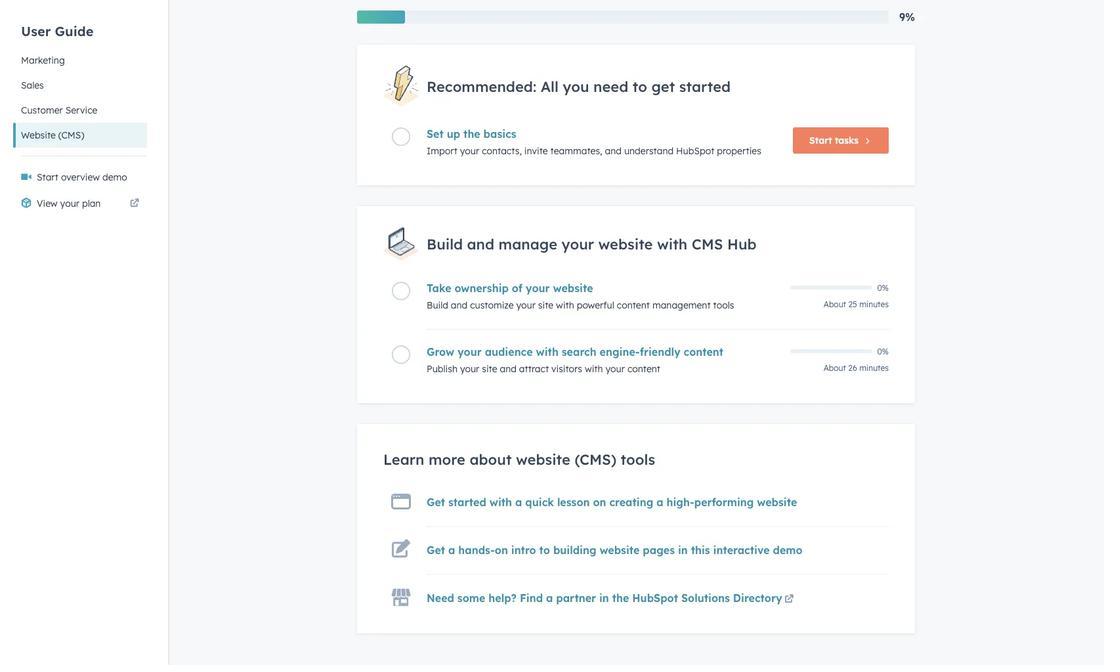 Task type: locate. For each thing, give the bounding box(es) containing it.
minutes for take ownership of your website
[[859, 299, 889, 309]]

minutes
[[859, 299, 889, 309], [859, 363, 889, 373]]

build up take
[[427, 235, 463, 253]]

content down friendly
[[628, 363, 660, 375]]

properties
[[717, 145, 761, 157]]

0 horizontal spatial the
[[464, 128, 480, 141]]

1 vertical spatial start
[[37, 171, 58, 183]]

in right partner
[[599, 591, 609, 604]]

0 horizontal spatial on
[[495, 543, 508, 556]]

website inside take ownership of your website build and customize your site with powerful content management tools
[[553, 282, 593, 295]]

0% up about 25 minutes
[[877, 283, 889, 292]]

0 horizontal spatial tools
[[621, 450, 655, 468]]

content right friendly
[[684, 345, 724, 358]]

tools right management
[[713, 299, 734, 311]]

0 vertical spatial the
[[464, 128, 480, 141]]

(cms)
[[58, 129, 84, 141], [575, 450, 617, 468]]

0 horizontal spatial (cms)
[[58, 129, 84, 141]]

understand
[[624, 145, 674, 157]]

with up attract
[[536, 345, 559, 358]]

started right the "get"
[[679, 77, 731, 95]]

1 vertical spatial in
[[599, 591, 609, 604]]

cms
[[692, 235, 723, 253]]

0 horizontal spatial to
[[539, 543, 550, 556]]

import
[[427, 145, 457, 157]]

performing
[[694, 495, 754, 508]]

with inside take ownership of your website build and customize your site with powerful content management tools
[[556, 299, 574, 311]]

website up take ownership of your website button
[[598, 235, 653, 253]]

start
[[809, 135, 832, 146], [37, 171, 58, 183]]

(cms) up get started with a quick lesson on creating a high-performing website link
[[575, 450, 617, 468]]

1 vertical spatial started
[[448, 495, 486, 508]]

0 vertical spatial tools
[[713, 299, 734, 311]]

user guide views element
[[13, 0, 147, 148]]

2 about from the top
[[824, 363, 846, 373]]

2 minutes from the top
[[859, 363, 889, 373]]

solutions
[[681, 591, 730, 604]]

1 vertical spatial on
[[495, 543, 508, 556]]

tools up creating
[[621, 450, 655, 468]]

set up the basics button
[[427, 128, 783, 141]]

0 vertical spatial 0%
[[877, 283, 889, 292]]

0 vertical spatial start
[[809, 135, 832, 146]]

set
[[427, 128, 444, 141]]

directory
[[733, 591, 782, 604]]

about
[[824, 299, 846, 309], [824, 363, 846, 373]]

0 vertical spatial (cms)
[[58, 129, 84, 141]]

demo right overview
[[102, 171, 127, 183]]

2 0% from the top
[[877, 346, 889, 356]]

1 vertical spatial the
[[612, 591, 629, 604]]

0 vertical spatial content
[[617, 299, 650, 311]]

0 horizontal spatial demo
[[102, 171, 127, 183]]

0% up about 26 minutes
[[877, 346, 889, 356]]

content down take ownership of your website button
[[617, 299, 650, 311]]

a left quick
[[515, 495, 522, 508]]

on right lesson
[[593, 495, 606, 508]]

hubspot
[[676, 145, 714, 157], [632, 591, 678, 604]]

with
[[657, 235, 687, 253], [556, 299, 574, 311], [536, 345, 559, 358], [585, 363, 603, 375], [490, 495, 512, 508]]

website left pages
[[600, 543, 640, 556]]

1 build from the top
[[427, 235, 463, 253]]

tools inside take ownership of your website build and customize your site with powerful content management tools
[[713, 299, 734, 311]]

0 vertical spatial minutes
[[859, 299, 889, 309]]

audience
[[485, 345, 533, 358]]

website right "performing"
[[757, 495, 797, 508]]

teammates,
[[551, 145, 602, 157]]

your down the up
[[460, 145, 479, 157]]

service
[[65, 104, 97, 116]]

site inside take ownership of your website build and customize your site with powerful content management tools
[[538, 299, 554, 311]]

0%
[[877, 283, 889, 292], [877, 346, 889, 356]]

interactive
[[713, 543, 770, 556]]

with left the powerful
[[556, 299, 574, 311]]

website
[[598, 235, 653, 253], [553, 282, 593, 295], [516, 450, 570, 468], [757, 495, 797, 508], [600, 543, 640, 556]]

minutes right 26
[[859, 363, 889, 373]]

1 0% from the top
[[877, 283, 889, 292]]

1 get from the top
[[427, 495, 445, 508]]

1 horizontal spatial start
[[809, 135, 832, 146]]

0 vertical spatial to
[[633, 77, 647, 95]]

website up the powerful
[[553, 282, 593, 295]]

start for start overview demo
[[37, 171, 58, 183]]

1 horizontal spatial site
[[538, 299, 554, 311]]

demo right interactive
[[773, 543, 803, 556]]

in
[[678, 543, 688, 556], [599, 591, 609, 604]]

get for get started with a quick lesson on creating a high-performing website
[[427, 495, 445, 508]]

hubspot down pages
[[632, 591, 678, 604]]

take ownership of your website button
[[427, 282, 783, 295]]

1 vertical spatial about
[[824, 363, 846, 373]]

1 minutes from the top
[[859, 299, 889, 309]]

with left cms
[[657, 235, 687, 253]]

2 get from the top
[[427, 543, 445, 556]]

2 build from the top
[[427, 299, 448, 311]]

0 vertical spatial get
[[427, 495, 445, 508]]

hubspot inside set up the basics import your contacts, invite teammates, and understand hubspot properties
[[676, 145, 714, 157]]

to
[[633, 77, 647, 95], [539, 543, 550, 556]]

partner
[[556, 591, 596, 604]]

high-
[[667, 495, 694, 508]]

tools
[[713, 299, 734, 311], [621, 450, 655, 468]]

0 vertical spatial in
[[678, 543, 688, 556]]

build down take
[[427, 299, 448, 311]]

some
[[457, 591, 485, 604]]

1 horizontal spatial to
[[633, 77, 647, 95]]

and
[[605, 145, 622, 157], [467, 235, 494, 253], [451, 299, 468, 311], [500, 363, 517, 375]]

1 about from the top
[[824, 299, 846, 309]]

site left the powerful
[[538, 299, 554, 311]]

find
[[520, 591, 543, 604]]

start inside button
[[809, 135, 832, 146]]

search
[[562, 345, 597, 358]]

0 vertical spatial build
[[427, 235, 463, 253]]

and down the audience
[[500, 363, 517, 375]]

recommended:
[[427, 77, 536, 95]]

the inside set up the basics import your contacts, invite teammates, and understand hubspot properties
[[464, 128, 480, 141]]

start overview demo
[[37, 171, 127, 183]]

content
[[617, 299, 650, 311], [684, 345, 724, 358], [628, 363, 660, 375]]

1 vertical spatial tools
[[621, 450, 655, 468]]

hubspot left properties
[[676, 145, 714, 157]]

demo
[[102, 171, 127, 183], [773, 543, 803, 556]]

lesson
[[557, 495, 590, 508]]

your website (cms) tools progress progress bar
[[357, 11, 405, 24]]

0 vertical spatial about
[[824, 299, 846, 309]]

2 vertical spatial content
[[628, 363, 660, 375]]

and down take
[[451, 299, 468, 311]]

0 horizontal spatial in
[[599, 591, 609, 604]]

the right the up
[[464, 128, 480, 141]]

get
[[652, 77, 675, 95]]

1 horizontal spatial tools
[[713, 299, 734, 311]]

1 vertical spatial content
[[684, 345, 724, 358]]

invite
[[524, 145, 548, 157]]

site
[[538, 299, 554, 311], [482, 363, 497, 375]]

creating
[[609, 495, 653, 508]]

the right partner
[[612, 591, 629, 604]]

marketing button
[[13, 48, 147, 73]]

0 vertical spatial site
[[538, 299, 554, 311]]

build
[[427, 235, 463, 253], [427, 299, 448, 311]]

site down the audience
[[482, 363, 497, 375]]

start overview demo link
[[13, 164, 147, 190]]

0 vertical spatial demo
[[102, 171, 127, 183]]

site inside grow your audience with search engine-friendly content publish your site and attract visitors with your content
[[482, 363, 497, 375]]

about for take ownership of your website
[[824, 299, 846, 309]]

and inside set up the basics import your contacts, invite teammates, and understand hubspot properties
[[605, 145, 622, 157]]

minutes right 25 in the top right of the page
[[859, 299, 889, 309]]

attract
[[519, 363, 549, 375]]

(cms) down customer service button
[[58, 129, 84, 141]]

in left this
[[678, 543, 688, 556]]

a right the find
[[546, 591, 553, 604]]

marketing
[[21, 54, 65, 66]]

1 vertical spatial site
[[482, 363, 497, 375]]

started down more
[[448, 495, 486, 508]]

1 vertical spatial get
[[427, 543, 445, 556]]

link opens in a new window image
[[130, 196, 139, 211], [130, 199, 139, 208], [785, 591, 794, 607], [785, 595, 794, 604]]

1 horizontal spatial demo
[[773, 543, 803, 556]]

1 vertical spatial 0%
[[877, 346, 889, 356]]

intro
[[511, 543, 536, 556]]

and down the set up the basics button
[[605, 145, 622, 157]]

get left hands-
[[427, 543, 445, 556]]

1 vertical spatial build
[[427, 299, 448, 311]]

publish
[[427, 363, 458, 375]]

a
[[515, 495, 522, 508], [657, 495, 663, 508], [448, 543, 455, 556], [546, 591, 553, 604]]

hub
[[727, 235, 757, 253]]

website (cms) button
[[13, 123, 147, 148]]

start left tasks in the top right of the page
[[809, 135, 832, 146]]

get a hands-on intro to building website pages in this interactive demo link
[[427, 543, 803, 556]]

1 vertical spatial minutes
[[859, 363, 889, 373]]

start up "view" on the left top
[[37, 171, 58, 183]]

need some help? find a partner in the hubspot solutions directory
[[427, 591, 782, 604]]

to right intro
[[539, 543, 550, 556]]

1 horizontal spatial on
[[593, 495, 606, 508]]

0 horizontal spatial start
[[37, 171, 58, 183]]

to left the "get"
[[633, 77, 647, 95]]

about left 26
[[824, 363, 846, 373]]

0 vertical spatial started
[[679, 77, 731, 95]]

the
[[464, 128, 480, 141], [612, 591, 629, 604]]

your
[[460, 145, 479, 157], [60, 198, 79, 209], [562, 235, 594, 253], [526, 282, 550, 295], [516, 299, 536, 311], [458, 345, 482, 358], [460, 363, 479, 375], [606, 363, 625, 375]]

0 horizontal spatial site
[[482, 363, 497, 375]]

website up quick
[[516, 450, 570, 468]]

0% for take ownership of your website
[[877, 283, 889, 292]]

take
[[427, 282, 451, 295]]

on left intro
[[495, 543, 508, 556]]

about left 25 in the top right of the page
[[824, 299, 846, 309]]

a left high-
[[657, 495, 663, 508]]

your inside set up the basics import your contacts, invite teammates, and understand hubspot properties
[[460, 145, 479, 157]]

get down more
[[427, 495, 445, 508]]

0 vertical spatial hubspot
[[676, 145, 714, 157]]

1 vertical spatial (cms)
[[575, 450, 617, 468]]

need
[[593, 77, 628, 95]]



Task type: describe. For each thing, give the bounding box(es) containing it.
your right manage on the top of the page
[[562, 235, 594, 253]]

your right grow
[[458, 345, 482, 358]]

sales button
[[13, 73, 147, 98]]

all
[[541, 77, 559, 95]]

grow your audience with search engine-friendly content publish your site and attract visitors with your content
[[427, 345, 724, 375]]

about
[[470, 450, 512, 468]]

1 vertical spatial to
[[539, 543, 550, 556]]

get started with a quick lesson on creating a high-performing website link
[[427, 495, 797, 508]]

your right publish
[[460, 363, 479, 375]]

(cms) inside button
[[58, 129, 84, 141]]

with left quick
[[490, 495, 512, 508]]

1 horizontal spatial started
[[679, 77, 731, 95]]

friendly
[[640, 345, 681, 358]]

more
[[429, 450, 465, 468]]

overview
[[61, 171, 100, 183]]

up
[[447, 128, 460, 141]]

0 horizontal spatial started
[[448, 495, 486, 508]]

1 horizontal spatial in
[[678, 543, 688, 556]]

with down grow your audience with search engine-friendly content button
[[585, 363, 603, 375]]

need
[[427, 591, 454, 604]]

your down the engine-
[[606, 363, 625, 375]]

ownership
[[455, 282, 509, 295]]

need some help? find a partner in the hubspot solutions directory link
[[427, 591, 796, 607]]

build inside take ownership of your website build and customize your site with powerful content management tools
[[427, 299, 448, 311]]

9%
[[899, 11, 915, 24]]

set up the basics import your contacts, invite teammates, and understand hubspot properties
[[427, 128, 761, 157]]

recommended: all you need to get started
[[427, 77, 731, 95]]

view your plan link
[[13, 190, 147, 217]]

about 26 minutes
[[824, 363, 889, 373]]

learn
[[383, 450, 424, 468]]

sales
[[21, 79, 44, 91]]

1 horizontal spatial (cms)
[[575, 450, 617, 468]]

get started with a quick lesson on creating a high-performing website
[[427, 495, 797, 508]]

help?
[[489, 591, 517, 604]]

start tasks button
[[793, 128, 889, 154]]

minutes for grow your audience with search engine-friendly content
[[859, 363, 889, 373]]

26
[[848, 363, 857, 373]]

learn more about website (cms) tools
[[383, 450, 655, 468]]

and inside grow your audience with search engine-friendly content publish your site and attract visitors with your content
[[500, 363, 517, 375]]

customer service button
[[13, 98, 147, 123]]

contacts,
[[482, 145, 522, 157]]

get a hands-on intro to building website pages in this interactive demo
[[427, 543, 803, 556]]

1 horizontal spatial the
[[612, 591, 629, 604]]

tasks
[[835, 135, 859, 146]]

manage
[[499, 235, 557, 253]]

a left hands-
[[448, 543, 455, 556]]

website
[[21, 129, 56, 141]]

0 vertical spatial on
[[593, 495, 606, 508]]

customize
[[470, 299, 514, 311]]

engine-
[[600, 345, 640, 358]]

a inside need some help? find a partner in the hubspot solutions directory link
[[546, 591, 553, 604]]

website (cms)
[[21, 129, 84, 141]]

powerful
[[577, 299, 614, 311]]

your left plan
[[60, 198, 79, 209]]

start for start tasks
[[809, 135, 832, 146]]

grow
[[427, 345, 454, 358]]

of
[[512, 282, 523, 295]]

and up ownership on the top left of page
[[467, 235, 494, 253]]

build and manage your website with cms hub
[[427, 235, 757, 253]]

view
[[37, 198, 58, 209]]

start tasks
[[809, 135, 859, 146]]

and inside take ownership of your website build and customize your site with powerful content management tools
[[451, 299, 468, 311]]

quick
[[525, 495, 554, 508]]

guide
[[55, 23, 94, 39]]

management
[[652, 299, 711, 311]]

user
[[21, 23, 51, 39]]

take ownership of your website build and customize your site with powerful content management tools
[[427, 282, 734, 311]]

get for get a hands-on intro to building website pages in this interactive demo
[[427, 543, 445, 556]]

1 vertical spatial demo
[[773, 543, 803, 556]]

grow your audience with search engine-friendly content button
[[427, 345, 783, 358]]

view your plan
[[37, 198, 101, 209]]

hands-
[[458, 543, 495, 556]]

pages
[[643, 543, 675, 556]]

content inside take ownership of your website build and customize your site with powerful content management tools
[[617, 299, 650, 311]]

user guide
[[21, 23, 94, 39]]

0% for grow your audience with search engine-friendly content
[[877, 346, 889, 356]]

customer service
[[21, 104, 97, 116]]

visitors
[[551, 363, 582, 375]]

about 25 minutes
[[824, 299, 889, 309]]

your down of
[[516, 299, 536, 311]]

building
[[553, 543, 596, 556]]

25
[[848, 299, 857, 309]]

you
[[563, 77, 589, 95]]

1 vertical spatial hubspot
[[632, 591, 678, 604]]

this
[[691, 543, 710, 556]]

about for grow your audience with search engine-friendly content
[[824, 363, 846, 373]]

basics
[[484, 128, 516, 141]]

plan
[[82, 198, 101, 209]]

customer
[[21, 104, 63, 116]]

your right of
[[526, 282, 550, 295]]



Task type: vqa. For each thing, say whether or not it's contained in the screenshot.
Start to the right
yes



